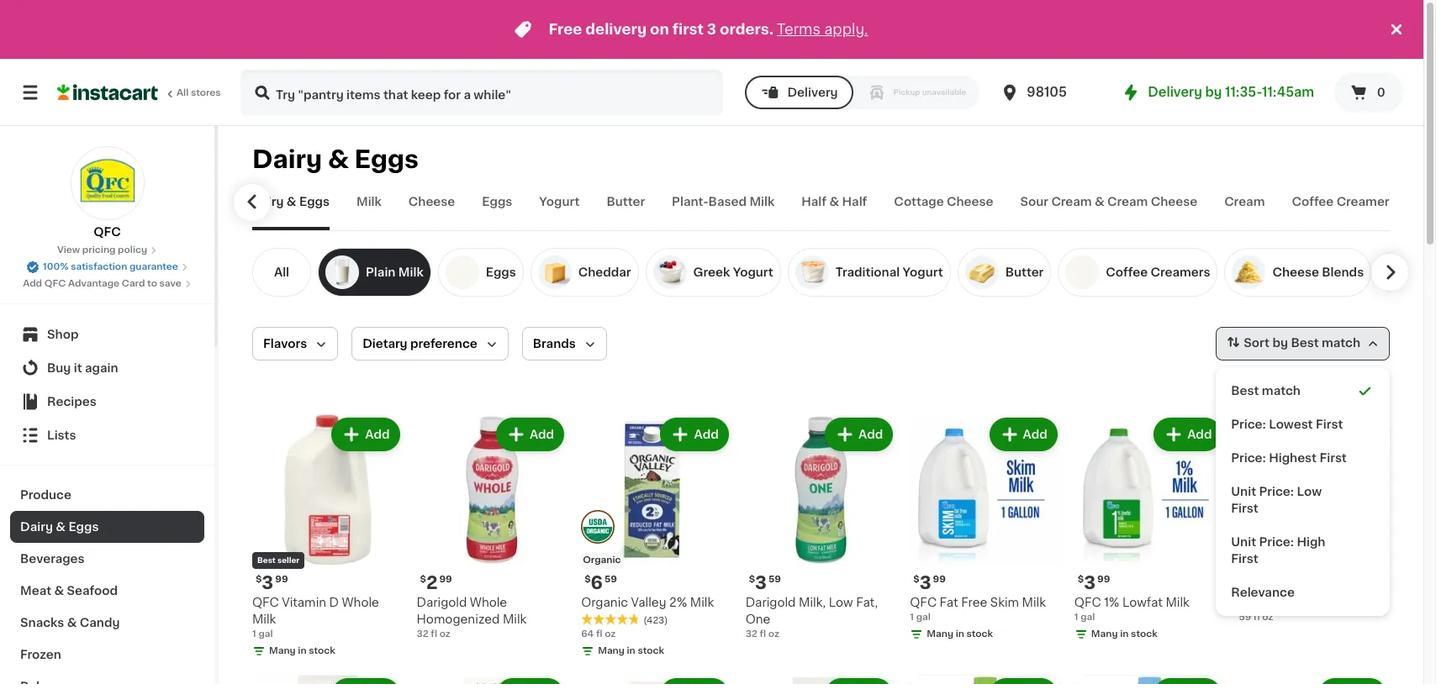 Task type: vqa. For each thing, say whether or not it's contained in the screenshot.
second "$20" from right
no



Task type: locate. For each thing, give the bounding box(es) containing it.
traditional yogurt image
[[796, 256, 829, 289]]

unit inside unit price: high first
[[1232, 537, 1257, 548]]

by left the "11:35-"
[[1206, 86, 1223, 98]]

2 horizontal spatial yogurt
[[903, 267, 944, 278]]

lists
[[47, 430, 76, 442]]

add for qfc vitamin d whole milk
[[365, 429, 390, 441]]

qfc logo image
[[70, 146, 144, 220]]

1 vertical spatial by
[[1273, 338, 1289, 349]]

best
[[1292, 338, 1320, 349], [1232, 385, 1260, 397], [257, 557, 276, 564]]

2 vertical spatial all
[[274, 267, 289, 278]]

99 up 1%
[[1098, 575, 1111, 584]]

2 horizontal spatial 59
[[1240, 613, 1252, 622]]

1 half from the left
[[802, 196, 827, 208]]

0 horizontal spatial dairy & eggs
[[20, 522, 99, 533]]

0 horizontal spatial 32
[[417, 630, 429, 639]]

1 horizontal spatial delivery
[[1149, 86, 1203, 98]]

whole for qfc
[[342, 597, 379, 609]]

whole
[[342, 597, 379, 609], [470, 597, 507, 609], [1323, 597, 1360, 609]]

3 darigold from the left
[[1240, 597, 1290, 609]]

qfc inside qfc vitamin d whole milk 1 gal
[[252, 597, 279, 609]]

cottage cheese
[[895, 196, 994, 208]]

0 horizontal spatial $ 3 99
[[256, 574, 288, 592]]

milk, down unit price: high first option
[[1293, 597, 1320, 609]]

view pricing policy
[[57, 246, 147, 255]]

darigold down $ 2 99 at the bottom
[[417, 597, 467, 609]]

first inside unit price: low first
[[1232, 503, 1259, 515]]

1 for qfc vitamin d whole milk
[[252, 630, 256, 639]]

1 horizontal spatial half
[[843, 196, 868, 208]]

shelves by aisles element
[[252, 231, 1437, 314]]

2 milk, from the left
[[1293, 597, 1320, 609]]

1 inside qfc fat free skim milk 1 gal
[[910, 613, 914, 622]]

add button
[[333, 420, 398, 450], [498, 420, 563, 450], [662, 420, 727, 450], [827, 420, 892, 450], [992, 420, 1056, 450], [1156, 420, 1221, 450]]

preference
[[411, 338, 478, 350]]

traditional yogurt
[[836, 267, 944, 278]]

yogurt inside aisles by department element
[[540, 196, 580, 208]]

59 inside '$ 3 59'
[[769, 575, 781, 584]]

oz down homogenized
[[440, 630, 451, 639]]

coffee creamer
[[1293, 196, 1390, 208]]

0 horizontal spatial match
[[1263, 385, 1301, 397]]

1 horizontal spatial 59
[[769, 575, 781, 584]]

dietary preference
[[363, 338, 478, 350]]

darigold inside darigold whole homogenized milk 32 fl oz
[[417, 597, 467, 609]]

$ up homogenized
[[420, 575, 426, 584]]

price: left high
[[1260, 537, 1295, 548]]

fl down one
[[760, 630, 767, 639]]

4 $ from the left
[[420, 575, 426, 584]]

0 horizontal spatial cream
[[1052, 196, 1092, 208]]

whole down unit price: high first option
[[1323, 597, 1360, 609]]

1 horizontal spatial darigold
[[746, 597, 796, 609]]

$ inside $ 6 59
[[585, 575, 591, 584]]

darigold
[[417, 597, 467, 609], [746, 597, 796, 609], [1240, 597, 1290, 609]]

1 vertical spatial dairy & eggs
[[20, 522, 99, 533]]

half up traditional yogurt image
[[802, 196, 827, 208]]

qfc left fat at the right bottom of page
[[910, 597, 937, 609]]

milk right lowfat
[[1166, 597, 1190, 609]]

0 horizontal spatial darigold
[[417, 597, 467, 609]]

lowfat
[[1123, 597, 1163, 609]]

1 horizontal spatial cream
[[1108, 196, 1149, 208]]

2 darigold from the left
[[746, 597, 796, 609]]

shelf plain milk 1 of 44 group
[[318, 248, 438, 297]]

0 horizontal spatial low
[[829, 597, 854, 609]]

milk down best seller
[[252, 614, 276, 626]]

1 add button from the left
[[333, 420, 398, 450]]

satisfaction
[[71, 262, 127, 272]]

59 right 6
[[605, 575, 617, 584]]

organic valley 2% milk
[[581, 597, 714, 609]]

2 $ 3 99 from the left
[[914, 574, 946, 592]]

2 vertical spatial dairy
[[20, 522, 53, 533]]

by for delivery
[[1206, 86, 1223, 98]]

Search field
[[242, 71, 722, 114]]

unit inside unit price: low first
[[1232, 486, 1257, 498]]

0 horizontal spatial 59
[[605, 575, 617, 584]]

2 add button from the left
[[498, 420, 563, 450]]

first up unit price: high first
[[1232, 503, 1259, 515]]

many in stock
[[927, 630, 994, 639], [1092, 630, 1158, 639], [269, 647, 336, 656], [598, 647, 665, 656]]

1 vertical spatial butter
[[1006, 267, 1044, 278]]

oz inside 4 darigold milk, whole 59 fl oz
[[1263, 613, 1274, 622]]

coffee left creamer
[[1293, 196, 1334, 208]]

many in stock for 1%
[[1092, 630, 1158, 639]]

1 horizontal spatial gal
[[917, 613, 931, 622]]

oz inside darigold milk, low fat, one 32 fl oz
[[769, 630, 780, 639]]

milk left cheese link at top left
[[357, 196, 382, 208]]

plain milk link
[[318, 248, 431, 297]]

in
[[956, 630, 965, 639], [1121, 630, 1129, 639], [298, 647, 307, 656], [627, 647, 636, 656]]

add button for darigold milk, low fat, one
[[827, 420, 892, 450]]

milk right plain
[[399, 267, 424, 278]]

1 horizontal spatial 1
[[910, 613, 914, 622]]

many in stock down qfc 1% lowfat milk 1 gal
[[1092, 630, 1158, 639]]

3 for qfc 1% lowfat milk
[[1085, 574, 1096, 592]]

1 milk, from the left
[[799, 597, 826, 609]]

1 $ from the left
[[256, 575, 262, 584]]

3 up one
[[755, 574, 767, 592]]

3 inside "limited time offer" region
[[707, 23, 717, 36]]

delivery for delivery
[[788, 87, 838, 98]]

match
[[1322, 338, 1361, 349], [1263, 385, 1301, 397]]

best match up best match option
[[1292, 338, 1361, 349]]

1 32 from the left
[[417, 630, 429, 639]]

2 horizontal spatial best
[[1292, 338, 1320, 349]]

coffee left creamers
[[1106, 267, 1148, 278]]

low down price: highest first option
[[1298, 486, 1322, 498]]

1 inside qfc vitamin d whole milk 1 gal
[[252, 630, 256, 639]]

fl inside darigold milk, low fat, one 32 fl oz
[[760, 630, 767, 639]]

match up best match option
[[1322, 338, 1361, 349]]

1 horizontal spatial milk,
[[1293, 597, 1320, 609]]

$ 3 99 for 1%
[[1078, 574, 1111, 592]]

fl down homogenized
[[431, 630, 437, 639]]

6 add button from the left
[[1156, 420, 1221, 450]]

price: down price: highest first
[[1260, 486, 1295, 498]]

1 unit from the top
[[1232, 486, 1257, 498]]

2 horizontal spatial gal
[[1081, 613, 1096, 622]]

best match inside option
[[1232, 385, 1301, 397]]

0 vertical spatial unit
[[1232, 486, 1257, 498]]

unit
[[1232, 486, 1257, 498], [1232, 537, 1257, 548]]

many in stock for vitamin
[[269, 647, 336, 656]]

100% satisfaction guarantee button
[[26, 257, 188, 274]]

dairy down produce
[[20, 522, 53, 533]]

99 up fat at the right bottom of page
[[933, 575, 946, 584]]

3 up qfc fat free skim milk 1 gal
[[920, 574, 932, 592]]

eggs link left 'cheddar' image
[[438, 248, 524, 297]]

$ up one
[[749, 575, 755, 584]]

add qfc advantage card to save
[[23, 279, 182, 289]]

darigold inside darigold milk, low fat, one 32 fl oz
[[746, 597, 796, 609]]

darigold for 2
[[417, 597, 467, 609]]

butter link down sour
[[958, 248, 1052, 297]]

qfc link
[[70, 146, 144, 241]]

99 inside $ 2 99
[[439, 575, 452, 584]]

59 inside $ 6 59
[[605, 575, 617, 584]]

64 fl oz
[[581, 630, 616, 639]]

59 for 6
[[605, 575, 617, 584]]

1 vertical spatial dairy
[[251, 196, 284, 208]]

best left the 'seller' at bottom left
[[257, 557, 276, 564]]

many
[[927, 630, 954, 639], [1092, 630, 1118, 639], [269, 647, 296, 656], [598, 647, 625, 656]]

3 $ 3 99 from the left
[[1078, 574, 1111, 592]]

low inside darigold milk, low fat, one 32 fl oz
[[829, 597, 854, 609]]

2 99 from the left
[[933, 575, 946, 584]]

coffee for coffee creamers
[[1106, 267, 1148, 278]]

1 cream from the left
[[1052, 196, 1092, 208]]

whole up homogenized
[[470, 597, 507, 609]]

delivery inside button
[[788, 87, 838, 98]]

qfc for qfc fat free skim milk 1 gal
[[910, 597, 937, 609]]

qfc inside qfc 1% lowfat milk 1 gal
[[1075, 597, 1102, 609]]

3 for darigold milk, low fat, one
[[755, 574, 767, 592]]

in down organic valley 2% milk
[[627, 647, 636, 656]]

3 whole from the left
[[1323, 597, 1360, 609]]

match inside field
[[1322, 338, 1361, 349]]

1 horizontal spatial 32
[[746, 630, 758, 639]]

coffee creamers
[[1106, 267, 1211, 278]]

instacart logo image
[[57, 82, 158, 103]]

whole inside qfc vitamin d whole milk 1 gal
[[342, 597, 379, 609]]

1 horizontal spatial best
[[1232, 385, 1260, 397]]

delivery down terms apply. link
[[788, 87, 838, 98]]

many in stock down qfc vitamin d whole milk 1 gal
[[269, 647, 336, 656]]

in for vitamin
[[298, 647, 307, 656]]

butter link up the cheddar
[[607, 193, 645, 231]]

$ 3 99 up fat at the right bottom of page
[[914, 574, 946, 592]]

0 horizontal spatial butter
[[607, 196, 645, 208]]

32 inside darigold milk, low fat, one 32 fl oz
[[746, 630, 758, 639]]

many for fat
[[927, 630, 954, 639]]

plain milk image
[[326, 256, 359, 289]]

milk inside 'group'
[[399, 267, 424, 278]]

cheese up creamers
[[1151, 196, 1198, 208]]

$ down item badge image
[[585, 575, 591, 584]]

3 up qfc 1% lowfat milk 1 gal
[[1085, 574, 1096, 592]]

in down qfc vitamin d whole milk 1 gal
[[298, 647, 307, 656]]

4 add button from the left
[[827, 420, 892, 450]]

guarantee
[[129, 262, 178, 272]]

1 vertical spatial free
[[962, 597, 988, 609]]

stock down qfc 1% lowfat milk 1 gal
[[1132, 630, 1158, 639]]

unit down price: highest first
[[1232, 486, 1257, 498]]

coffee creamer link
[[1293, 193, 1390, 231]]

dairy & eggs up the beverages
[[20, 522, 99, 533]]

0 horizontal spatial coffee
[[1106, 267, 1148, 278]]

coffee inside aisles by department element
[[1293, 196, 1334, 208]]

99
[[275, 575, 288, 584], [933, 575, 946, 584], [439, 575, 452, 584], [1098, 575, 1111, 584]]

1 horizontal spatial all
[[233, 196, 248, 208]]

unit price: low first option
[[1223, 475, 1384, 526]]

0 horizontal spatial whole
[[342, 597, 379, 609]]

best match inside field
[[1292, 338, 1361, 349]]

shop link
[[10, 318, 204, 352]]

best right sort by
[[1292, 338, 1320, 349]]

59 down relevance
[[1240, 613, 1252, 622]]

many down 1%
[[1092, 630, 1118, 639]]

99 for darigold whole homogenized milk
[[439, 575, 452, 584]]

advantage
[[68, 279, 120, 289]]

butter link
[[607, 193, 645, 231], [958, 248, 1052, 297]]

low
[[1298, 486, 1322, 498], [829, 597, 854, 609]]

0 horizontal spatial 1
[[252, 630, 256, 639]]

2 $ from the left
[[585, 575, 591, 584]]

32 down one
[[746, 630, 758, 639]]

creamers
[[1151, 267, 1211, 278]]

in inside "product" group
[[627, 647, 636, 656]]

1 whole from the left
[[342, 597, 379, 609]]

cheddar link
[[531, 248, 639, 297]]

3 down best seller
[[262, 574, 274, 592]]

2 horizontal spatial 1
[[1075, 613, 1079, 622]]

cheese inside the "cheese blends" link
[[1273, 267, 1320, 278]]

delivery left the "11:35-"
[[1149, 86, 1203, 98]]

2 unit from the top
[[1232, 537, 1257, 548]]

dairy inside dairy & eggs link
[[20, 522, 53, 533]]

0 vertical spatial butter
[[607, 196, 645, 208]]

eggs link left yogurt link
[[482, 193, 513, 231]]

free inside qfc fat free skim milk 1 gal
[[962, 597, 988, 609]]

0 vertical spatial coffee
[[1293, 196, 1334, 208]]

best down "sort"
[[1232, 385, 1260, 397]]

1 horizontal spatial low
[[1298, 486, 1322, 498]]

buy it again
[[47, 363, 118, 374]]

3 $ from the left
[[914, 575, 920, 584]]

eggs down 'produce' link
[[68, 522, 99, 533]]

1 horizontal spatial free
[[962, 597, 988, 609]]

all inside all stores link
[[177, 88, 189, 98]]

3 right first at the top left of page
[[707, 23, 717, 36]]

by inside field
[[1273, 338, 1289, 349]]

gal inside qfc vitamin d whole milk 1 gal
[[259, 630, 273, 639]]

many down 64 fl oz
[[598, 647, 625, 656]]

all inside all dairy & eggs link
[[233, 196, 248, 208]]

1 vertical spatial best match
[[1232, 385, 1301, 397]]

0 horizontal spatial free
[[549, 23, 582, 36]]

dairy up "all" link
[[251, 196, 284, 208]]

apply.
[[825, 23, 869, 36]]

2 horizontal spatial $ 3 99
[[1078, 574, 1111, 592]]

1 horizontal spatial butter
[[1006, 267, 1044, 278]]

1 horizontal spatial whole
[[470, 597, 507, 609]]

darigold milk, low fat, one 32 fl oz
[[746, 597, 878, 639]]

coffee for coffee creamer
[[1293, 196, 1334, 208]]

0 vertical spatial eggs link
[[482, 193, 513, 231]]

0 vertical spatial match
[[1322, 338, 1361, 349]]

product group containing 2
[[417, 415, 568, 642]]

0 horizontal spatial best
[[257, 557, 276, 564]]

add button for darigold whole homogenized milk
[[498, 420, 563, 450]]

1 $ 3 99 from the left
[[256, 574, 288, 592]]

cheese right cottage
[[947, 196, 994, 208]]

3 99 from the left
[[439, 575, 452, 584]]

cream up cheese blends icon
[[1225, 196, 1266, 208]]

4 99 from the left
[[1098, 575, 1111, 584]]

add for organic valley 2% milk
[[694, 429, 719, 441]]

whole inside 4 darigold milk, whole 59 fl oz
[[1323, 597, 1360, 609]]

99 down best seller
[[275, 575, 288, 584]]

0 horizontal spatial by
[[1206, 86, 1223, 98]]

unit for unit price: low first
[[1232, 486, 1257, 498]]

2 whole from the left
[[470, 597, 507, 609]]

cream
[[1052, 196, 1092, 208], [1108, 196, 1149, 208], [1225, 196, 1266, 208]]

cream right sour
[[1052, 196, 1092, 208]]

dairy inside all dairy & eggs link
[[251, 196, 284, 208]]

$ 3 99 down best seller
[[256, 574, 288, 592]]

59 for 3
[[769, 575, 781, 584]]

0 vertical spatial low
[[1298, 486, 1322, 498]]

2 32 from the left
[[746, 630, 758, 639]]

gal for qfc fat free skim milk
[[917, 613, 931, 622]]

1 vertical spatial coffee
[[1106, 267, 1148, 278]]

product group
[[252, 415, 403, 662], [417, 415, 568, 642], [581, 415, 732, 662], [746, 415, 897, 642], [910, 415, 1062, 645], [1075, 415, 1226, 645], [1240, 415, 1391, 625], [252, 675, 403, 685], [417, 675, 568, 685], [581, 675, 732, 685], [746, 675, 897, 685], [910, 675, 1062, 685], [1075, 675, 1226, 685], [1240, 675, 1391, 685]]

1 inside qfc 1% lowfat milk 1 gal
[[1075, 613, 1079, 622]]

qfc inside "link"
[[94, 226, 121, 238]]

all for all stores
[[177, 88, 189, 98]]

yogurt link
[[540, 193, 580, 231]]

0 horizontal spatial milk,
[[799, 597, 826, 609]]

sort by list box
[[1217, 368, 1391, 617]]

yogurt
[[540, 196, 580, 208], [733, 267, 774, 278], [903, 267, 944, 278]]

butter image
[[965, 256, 999, 289]]

policy
[[118, 246, 147, 255]]

$ for darigold milk, low fat, one
[[749, 575, 755, 584]]

3 add button from the left
[[662, 420, 727, 450]]

1 vertical spatial match
[[1263, 385, 1301, 397]]

qfc
[[94, 226, 121, 238], [44, 279, 66, 289], [252, 597, 279, 609], [910, 597, 937, 609], [1075, 597, 1102, 609]]

add button for qfc 1% lowfat milk
[[1156, 420, 1221, 450]]

0 horizontal spatial half
[[802, 196, 827, 208]]

add button for qfc fat free skim milk
[[992, 420, 1056, 450]]

2 vertical spatial best
[[257, 557, 276, 564]]

add for qfc fat free skim milk
[[1023, 429, 1048, 441]]

gal inside qfc fat free skim milk 1 gal
[[917, 613, 931, 622]]

unit price: high first
[[1232, 537, 1326, 565]]

0 horizontal spatial all
[[177, 88, 189, 98]]

relevance
[[1232, 587, 1295, 599]]

meat
[[20, 586, 51, 597]]

5 $ from the left
[[749, 575, 755, 584]]

gal inside qfc 1% lowfat milk 1 gal
[[1081, 613, 1096, 622]]

0 horizontal spatial gal
[[259, 630, 273, 639]]

0 horizontal spatial butter link
[[607, 193, 645, 231]]

to
[[147, 279, 157, 289]]

1 horizontal spatial by
[[1273, 338, 1289, 349]]

in for fat
[[956, 630, 965, 639]]

milk right skim
[[1023, 597, 1046, 609]]

2 horizontal spatial cream
[[1225, 196, 1266, 208]]

stock down qfc vitamin d whole milk 1 gal
[[309, 647, 336, 656]]

unit price: high first option
[[1223, 526, 1384, 576]]

qfc left vitamin
[[252, 597, 279, 609]]

add qfc advantage card to save link
[[23, 278, 192, 291]]

relevance option
[[1223, 576, 1384, 610]]

1 horizontal spatial match
[[1322, 338, 1361, 349]]

milk inside qfc 1% lowfat milk 1 gal
[[1166, 597, 1190, 609]]

1 darigold from the left
[[417, 597, 467, 609]]

5 add button from the left
[[992, 420, 1056, 450]]

0 vertical spatial free
[[549, 23, 582, 36]]

2 horizontal spatial whole
[[1323, 597, 1360, 609]]

seafood
[[67, 586, 118, 597]]

all for all dairy & eggs
[[233, 196, 248, 208]]

eggs up milk link
[[355, 147, 419, 172]]

plant-based milk link
[[672, 193, 775, 231]]

1 99 from the left
[[275, 575, 288, 584]]

all link
[[252, 248, 311, 297]]

59
[[605, 575, 617, 584], [769, 575, 781, 584], [1240, 613, 1252, 622]]

coffee inside shelves by aisles 'element'
[[1106, 267, 1148, 278]]

0 vertical spatial best
[[1292, 338, 1320, 349]]

oz down relevance
[[1263, 613, 1274, 622]]

stores
[[191, 88, 221, 98]]

$ up qfc 1% lowfat milk 1 gal
[[1078, 575, 1085, 584]]

darigold down '$ 3 59'
[[746, 597, 796, 609]]

organic down $ 6 59
[[581, 597, 628, 609]]

0 horizontal spatial delivery
[[788, 87, 838, 98]]

organic
[[583, 556, 621, 565], [1241, 556, 1279, 565], [581, 597, 628, 609]]

$ inside '$ 3 59'
[[749, 575, 755, 584]]

greek yogurt image
[[653, 256, 687, 289]]

0 vertical spatial best match
[[1292, 338, 1361, 349]]

milk right homogenized
[[503, 614, 527, 626]]

first right highest
[[1320, 453, 1347, 464]]

0 vertical spatial all
[[177, 88, 189, 98]]

1 horizontal spatial $ 3 99
[[914, 574, 946, 592]]

& up all dairy & eggs
[[328, 147, 349, 172]]

first
[[673, 23, 704, 36]]

1 vertical spatial all
[[233, 196, 248, 208]]

0 vertical spatial by
[[1206, 86, 1223, 98]]

& up the beverages
[[56, 522, 66, 533]]

delivery button
[[746, 76, 854, 109]]

half left cottage
[[843, 196, 868, 208]]

gal
[[917, 613, 931, 622], [1081, 613, 1096, 622], [259, 630, 273, 639]]

None search field
[[241, 69, 724, 116]]

2 horizontal spatial darigold
[[1240, 597, 1290, 609]]

add for qfc 1% lowfat milk
[[1188, 429, 1213, 441]]

cream up coffee creamers link
[[1108, 196, 1149, 208]]

stock for free
[[967, 630, 994, 639]]

dairy & eggs link
[[10, 511, 204, 543]]

all stores link
[[57, 69, 222, 116]]

price: left lowest
[[1232, 419, 1267, 431]]

stock down qfc fat free skim milk 1 gal
[[967, 630, 994, 639]]

0 vertical spatial dairy
[[252, 147, 322, 172]]

2 horizontal spatial all
[[274, 267, 289, 278]]

view pricing policy link
[[57, 244, 157, 257]]

3
[[707, 23, 717, 36], [262, 574, 274, 592], [920, 574, 932, 592], [755, 574, 767, 592], [1085, 574, 1096, 592]]

darigold inside 4 darigold milk, whole 59 fl oz
[[1240, 597, 1290, 609]]

1 horizontal spatial dairy & eggs
[[252, 147, 419, 172]]

gal for qfc vitamin d whole milk
[[259, 630, 273, 639]]

milk, inside darigold milk, low fat, one 32 fl oz
[[799, 597, 826, 609]]

1 horizontal spatial yogurt
[[733, 267, 774, 278]]

1 vertical spatial butter link
[[958, 248, 1052, 297]]

eggs
[[355, 147, 419, 172], [299, 196, 330, 208], [482, 196, 513, 208], [486, 267, 516, 278], [68, 522, 99, 533]]

low left fat,
[[829, 597, 854, 609]]

$
[[256, 575, 262, 584], [585, 575, 591, 584], [914, 575, 920, 584], [420, 575, 426, 584], [749, 575, 755, 584], [1078, 575, 1085, 584]]

qfc inside qfc fat free skim milk 1 gal
[[910, 597, 937, 609]]

1 horizontal spatial coffee
[[1293, 196, 1334, 208]]

produce
[[20, 490, 71, 501]]

first up "4" at the bottom of page
[[1232, 554, 1259, 565]]

$ down best seller
[[256, 575, 262, 584]]

lists link
[[10, 419, 204, 453]]

11:45am
[[1263, 86, 1315, 98]]

many in stock down 64 fl oz
[[598, 647, 665, 656]]

one
[[746, 614, 771, 626]]

eggs left 'cheddar' image
[[486, 267, 516, 278]]

1 vertical spatial unit
[[1232, 537, 1257, 548]]

match up price: lowest first at the right of the page
[[1263, 385, 1301, 397]]

price: inside unit price: low first
[[1260, 486, 1295, 498]]

1 vertical spatial low
[[829, 597, 854, 609]]

free
[[549, 23, 582, 36], [962, 597, 988, 609]]

whole inside darigold whole homogenized milk 32 fl oz
[[470, 597, 507, 609]]

cheese blends
[[1273, 267, 1365, 278]]

low inside unit price: low first
[[1298, 486, 1322, 498]]

unit up "4" at the bottom of page
[[1232, 537, 1257, 548]]

1 vertical spatial best
[[1232, 385, 1260, 397]]

unit price: low first
[[1232, 486, 1322, 515]]

59 up one
[[769, 575, 781, 584]]

qfc for qfc vitamin d whole milk 1 gal
[[252, 597, 279, 609]]

$ inside $ 2 99
[[420, 575, 426, 584]]

6 $ from the left
[[1078, 575, 1085, 584]]

$ up qfc fat free skim milk 1 gal
[[914, 575, 920, 584]]

11:35-
[[1226, 86, 1263, 98]]

all stores
[[177, 88, 221, 98]]

0 horizontal spatial yogurt
[[540, 196, 580, 208]]



Task type: describe. For each thing, give the bounding box(es) containing it.
milk inside darigold whole homogenized milk 32 fl oz
[[503, 614, 527, 626]]

many in stock for fat
[[927, 630, 994, 639]]

fl right 64
[[596, 630, 603, 639]]

sour cream & cream cheese
[[1021, 196, 1198, 208]]

darigold for 3
[[746, 597, 796, 609]]

traditional
[[836, 267, 900, 278]]

3 for qfc vitamin d whole milk
[[262, 574, 274, 592]]

2
[[426, 574, 438, 592]]

qfc for qfc 1% lowfat milk 1 gal
[[1075, 597, 1102, 609]]

d
[[329, 597, 339, 609]]

snacks
[[20, 617, 64, 629]]

service type group
[[746, 76, 980, 109]]

99 for qfc 1% lowfat milk
[[1098, 575, 1111, 584]]

meat & seafood link
[[10, 575, 204, 607]]

whole for 4
[[1323, 597, 1360, 609]]

fl inside 4 darigold milk, whole 59 fl oz
[[1254, 613, 1261, 622]]

64
[[581, 630, 594, 639]]

candy
[[80, 617, 120, 629]]

add button for qfc vitamin d whole milk
[[333, 420, 398, 450]]

butter inside aisles by department element
[[607, 196, 645, 208]]

unit for unit price: high first
[[1232, 537, 1257, 548]]

1 for qfc fat free skim milk
[[910, 613, 914, 622]]

$ 3 99 for fat
[[914, 574, 946, 592]]

milk right "2%"
[[690, 597, 714, 609]]

organic up $ 6 59
[[583, 556, 621, 565]]

first inside unit price: high first
[[1232, 554, 1259, 565]]

price: left highest
[[1232, 453, 1267, 464]]

$ for organic valley 2% milk
[[585, 575, 591, 584]]

best seller
[[257, 557, 300, 564]]

1%
[[1105, 597, 1120, 609]]

milk right 'based'
[[750, 196, 775, 208]]

best inside field
[[1292, 338, 1320, 349]]

cheese inside the cottage cheese link
[[947, 196, 994, 208]]

0 vertical spatial butter link
[[607, 193, 645, 231]]

59 inside 4 darigold milk, whole 59 fl oz
[[1240, 613, 1252, 622]]

stock for d
[[309, 647, 336, 656]]

all dairy & eggs
[[233, 196, 330, 208]]

dietary
[[363, 338, 408, 350]]

delivery by 11:35-11:45am
[[1149, 86, 1315, 98]]

flavors button
[[252, 327, 338, 361]]

seller
[[278, 557, 300, 564]]

Best match Sort by field
[[1217, 327, 1391, 361]]

product group containing 6
[[581, 415, 732, 662]]

eggs inside shelves by aisles 'element'
[[486, 267, 516, 278]]

by for sort
[[1273, 338, 1289, 349]]

qfc down 100%
[[44, 279, 66, 289]]

greek yogurt
[[694, 267, 774, 278]]

98105 button
[[1001, 69, 1101, 116]]

$ 6 59
[[585, 574, 617, 592]]

$ for qfc fat free skim milk
[[914, 575, 920, 584]]

$ 3 59
[[749, 574, 781, 592]]

delivery
[[586, 23, 647, 36]]

view
[[57, 246, 80, 255]]

best inside option
[[1232, 385, 1260, 397]]

milk, inside 4 darigold milk, whole 59 fl oz
[[1293, 597, 1320, 609]]

dietary preference button
[[352, 327, 509, 361]]

plain milk
[[366, 267, 424, 278]]

plant-based milk
[[672, 196, 775, 208]]

save
[[159, 279, 182, 289]]

$ for darigold whole homogenized milk
[[420, 575, 426, 584]]

greek yogurt link
[[646, 248, 781, 297]]

cheese blends image
[[1233, 256, 1266, 289]]

qfc vitamin d whole milk 1 gal
[[252, 597, 379, 639]]

cottage
[[895, 196, 944, 208]]

stock for lowfat
[[1132, 630, 1158, 639]]

snacks & candy link
[[10, 607, 204, 639]]

item badge image
[[581, 511, 615, 544]]

many inside "product" group
[[598, 647, 625, 656]]

organic up "4" at the bottom of page
[[1241, 556, 1279, 565]]

fat,
[[857, 597, 878, 609]]

cheese inside sour cream & cream cheese link
[[1151, 196, 1198, 208]]

2 cream from the left
[[1108, 196, 1149, 208]]

aisles by department element
[[233, 173, 1391, 231]]

price: lowest first option
[[1223, 408, 1384, 442]]

many for vitamin
[[269, 647, 296, 656]]

$ for qfc vitamin d whole milk
[[256, 575, 262, 584]]

best match option
[[1223, 374, 1384, 408]]

beverages
[[20, 554, 85, 565]]

32 inside darigold whole homogenized milk 32 fl oz
[[417, 630, 429, 639]]

3 cream from the left
[[1225, 196, 1266, 208]]

match inside option
[[1263, 385, 1301, 397]]

0 button
[[1335, 72, 1404, 113]]

(423)
[[644, 616, 668, 626]]

99 for qfc vitamin d whole milk
[[275, 575, 288, 584]]

low for milk,
[[829, 597, 854, 609]]

add button for organic valley 2% milk
[[662, 420, 727, 450]]

eggs left milk link
[[299, 196, 330, 208]]

yogurt for traditional yogurt
[[903, 267, 944, 278]]

recipes link
[[10, 385, 204, 419]]

sort by
[[1244, 338, 1289, 349]]

greek
[[694, 267, 730, 278]]

sort
[[1244, 338, 1270, 349]]

4 darigold milk, whole 59 fl oz
[[1240, 574, 1360, 622]]

& right sour
[[1095, 196, 1105, 208]]

& left candy
[[67, 617, 77, 629]]

it
[[74, 363, 82, 374]]

fat
[[940, 597, 959, 609]]

butter inside shelves by aisles 'element'
[[1006, 267, 1044, 278]]

first right lowest
[[1316, 419, 1344, 431]]

beverages link
[[10, 543, 204, 575]]

qfc fat free skim milk 1 gal
[[910, 597, 1046, 622]]

meat & seafood
[[20, 586, 118, 597]]

100% satisfaction guarantee
[[43, 262, 178, 272]]

1 vertical spatial eggs link
[[438, 248, 524, 297]]

eggs left yogurt link
[[482, 196, 513, 208]]

stock down (423)
[[638, 647, 665, 656]]

price: lowest first
[[1232, 419, 1344, 431]]

based
[[709, 196, 747, 208]]

2%
[[670, 597, 687, 609]]

add for darigold whole homogenized milk
[[530, 429, 555, 441]]

produce link
[[10, 480, 204, 511]]

previous image
[[244, 192, 265, 212]]

qfc for qfc
[[94, 226, 121, 238]]

price: highest first option
[[1223, 442, 1384, 475]]

$ 3 99 for vitamin
[[256, 574, 288, 592]]

buy it again link
[[10, 352, 204, 385]]

limited time offer region
[[0, 0, 1387, 59]]

all inside shelves by aisles 'element'
[[274, 267, 289, 278]]

cheese right milk link
[[409, 196, 455, 208]]

oz right 64
[[605, 630, 616, 639]]

traditional yogurt link
[[788, 248, 951, 297]]

sour cream & cream cheese link
[[1021, 193, 1198, 231]]

plain
[[366, 267, 396, 278]]

brands button
[[522, 327, 607, 361]]

milk inside qfc fat free skim milk 1 gal
[[1023, 597, 1046, 609]]

valley
[[631, 597, 667, 609]]

add for darigold milk, low fat, one
[[859, 429, 884, 441]]

cheese link
[[409, 193, 455, 231]]

buy
[[47, 363, 71, 374]]

delivery for delivery by 11:35-11:45am
[[1149, 86, 1203, 98]]

half & half
[[802, 196, 868, 208]]

milk inside qfc vitamin d whole milk 1 gal
[[252, 614, 276, 626]]

price: inside unit price: high first
[[1260, 537, 1295, 548]]

1 horizontal spatial butter link
[[958, 248, 1052, 297]]

fl inside darigold whole homogenized milk 32 fl oz
[[431, 630, 437, 639]]

pricing
[[82, 246, 116, 255]]

many in stock inside "product" group
[[598, 647, 665, 656]]

cheddar image
[[538, 256, 572, 289]]

next image
[[1378, 262, 1399, 282]]

& right previous icon
[[287, 196, 297, 208]]

free inside "limited time offer" region
[[549, 23, 582, 36]]

milk link
[[357, 193, 382, 231]]

brands
[[533, 338, 576, 350]]

product group containing 4
[[1240, 415, 1391, 625]]

& up shelves by aisles 'element'
[[830, 196, 840, 208]]

in for 1%
[[1121, 630, 1129, 639]]

& right meat
[[54, 586, 64, 597]]

sour
[[1021, 196, 1049, 208]]

highest
[[1270, 453, 1317, 464]]

on
[[650, 23, 670, 36]]

3 for qfc fat free skim milk
[[920, 574, 932, 592]]

cheese blends link
[[1225, 248, 1372, 297]]

low for price:
[[1298, 486, 1322, 498]]

high
[[1298, 537, 1326, 548]]

0 vertical spatial dairy & eggs
[[252, 147, 419, 172]]

many for 1%
[[1092, 630, 1118, 639]]

homogenized
[[417, 614, 500, 626]]

delivery by 11:35-11:45am link
[[1122, 82, 1315, 103]]

skim
[[991, 597, 1020, 609]]

oz inside darigold whole homogenized milk 32 fl oz
[[440, 630, 451, 639]]

flavors
[[263, 338, 307, 350]]

$ 2 99
[[420, 574, 452, 592]]

99 for qfc fat free skim milk
[[933, 575, 946, 584]]

plant-
[[672, 196, 709, 208]]

2 half from the left
[[843, 196, 868, 208]]

vitamin
[[282, 597, 326, 609]]

orders.
[[720, 23, 774, 36]]

yogurt for greek yogurt
[[733, 267, 774, 278]]

lowest
[[1270, 419, 1314, 431]]

darigold whole homogenized milk 32 fl oz
[[417, 597, 527, 639]]

shop
[[47, 329, 79, 341]]

terms apply. link
[[777, 23, 869, 36]]

qfc 1% lowfat milk 1 gal
[[1075, 597, 1190, 622]]

$ for qfc 1% lowfat milk
[[1078, 575, 1085, 584]]

terms
[[777, 23, 821, 36]]

shelf mozzarella 9 of 44 group
[[1379, 248, 1437, 297]]



